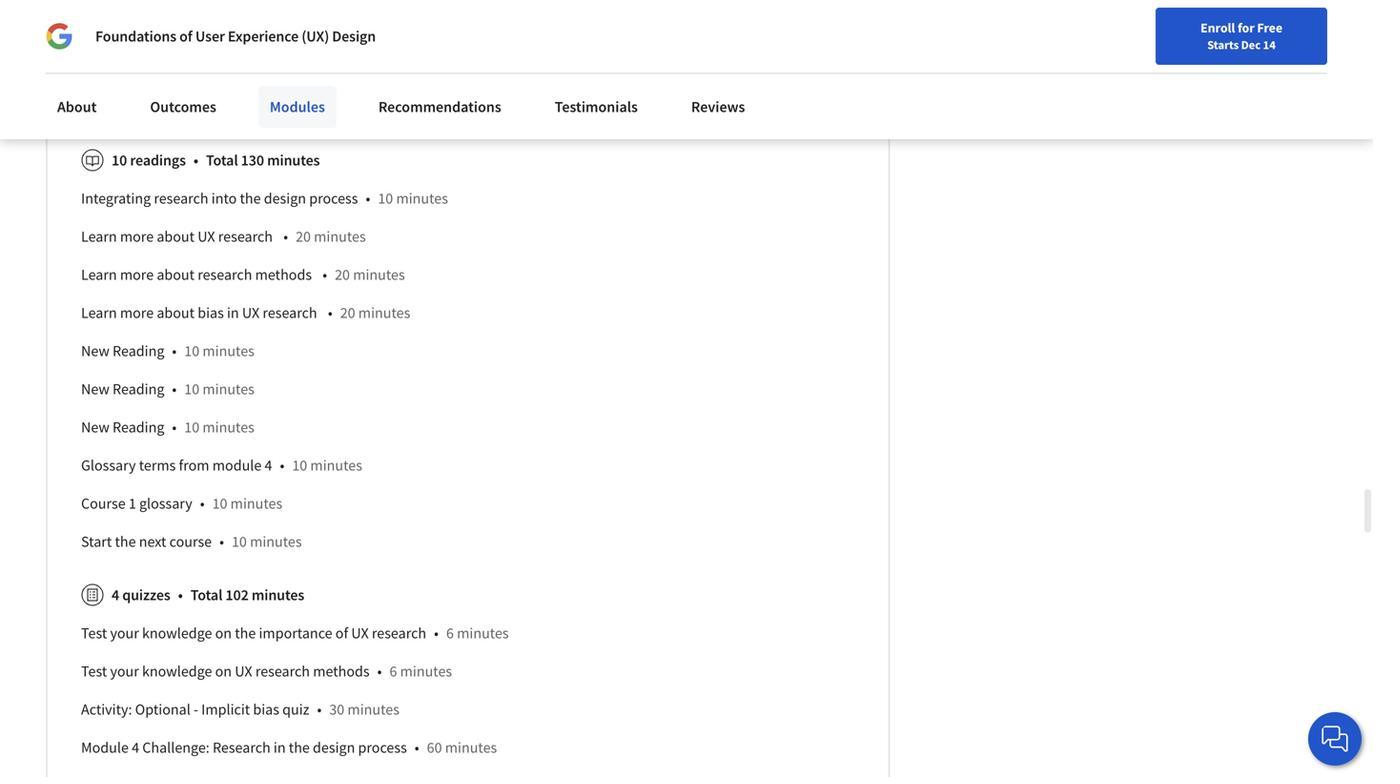 Task type: locate. For each thing, give the bounding box(es) containing it.
integrating down 10 readings
[[81, 189, 151, 208]]

0 vertical spatial course
[[281, 97, 326, 117]]

1 vertical spatial in
[[274, 738, 286, 757]]

in right research
[[274, 738, 286, 757]]

0 vertical spatial more
[[120, 227, 154, 246]]

14
[[1263, 37, 1276, 52]]

1 vertical spatial about
[[157, 265, 195, 284]]

2 more from the top
[[120, 265, 154, 284]]

3 reading from the top
[[113, 418, 164, 437]]

the
[[301, 59, 322, 78], [240, 189, 261, 208], [115, 532, 136, 551], [235, 624, 256, 643], [289, 738, 310, 757]]

0 vertical spatial bias
[[198, 303, 224, 323]]

design down "30" on the bottom left of the page
[[313, 738, 355, 757]]

ux up learn more about research methods • 20 minutes
[[198, 227, 215, 246]]

design down • total 130 minutes
[[264, 189, 306, 208]]

total left 130 at the left
[[206, 151, 238, 170]]

None search field
[[272, 12, 587, 50]]

1 horizontal spatial user
[[442, 97, 471, 117]]

learn more about research methods • 20 minutes
[[81, 265, 405, 284]]

0 vertical spatial integrating
[[143, 59, 212, 78]]

foundations up up:
[[95, 27, 177, 46]]

2 vertical spatial about
[[157, 303, 195, 323]]

2 vertical spatial more
[[120, 303, 154, 323]]

0 vertical spatial 6
[[446, 624, 454, 643]]

in for research
[[274, 738, 286, 757]]

integrating up outcomes
[[143, 59, 212, 78]]

6
[[446, 624, 454, 643], [390, 662, 397, 681]]

process down • total 130 minutes
[[309, 189, 358, 208]]

2 horizontal spatial of
[[426, 97, 439, 117]]

bias left quiz
[[253, 700, 279, 719]]

chat with us image
[[1320, 724, 1350, 754]]

0 horizontal spatial bias
[[198, 303, 224, 323]]

1 vertical spatial into
[[211, 189, 237, 208]]

1 horizontal spatial minute
[[621, 97, 666, 117]]

course 1 glossary • 10 minutes
[[81, 494, 282, 513]]

bias
[[198, 303, 224, 323], [253, 700, 279, 719]]

process left 60
[[358, 738, 407, 757]]

3 more from the top
[[120, 303, 154, 323]]

4 right "module"
[[132, 738, 139, 757]]

10
[[112, 151, 127, 170], [378, 189, 393, 208], [184, 342, 200, 361], [184, 380, 200, 399], [184, 418, 200, 437], [292, 456, 307, 475], [212, 494, 227, 513], [232, 532, 247, 551]]

user
[[195, 27, 225, 46], [442, 97, 471, 117]]

foundations right 1:
[[343, 97, 423, 117]]

total left 102
[[191, 586, 223, 605]]

2 vertical spatial new reading • 10 minutes
[[81, 418, 255, 437]]

research
[[213, 738, 271, 757]]

0 vertical spatial 20
[[296, 227, 311, 246]]

1 vertical spatial experience
[[474, 97, 544, 117]]

1 horizontal spatial of
[[335, 624, 348, 643]]

1 vertical spatial total
[[191, 586, 223, 605]]

0 vertical spatial design
[[325, 59, 368, 78]]

design up 1:
[[325, 59, 368, 78]]

1 horizontal spatial 1
[[440, 59, 447, 78]]

30
[[329, 700, 345, 719]]

reading
[[113, 342, 164, 361], [113, 380, 164, 399], [113, 418, 164, 437]]

1 horizontal spatial into
[[273, 59, 298, 78]]

0 vertical spatial in
[[227, 303, 239, 323]]

your
[[110, 624, 139, 643], [110, 662, 139, 681]]

about for bias
[[157, 303, 195, 323]]

outcomes link
[[139, 86, 228, 128]]

more for learn more about ux research • 20 minutes
[[120, 227, 154, 246]]

0 vertical spatial total
[[206, 151, 238, 170]]

0 vertical spatial learn
[[81, 227, 117, 246]]

0 vertical spatial your
[[110, 624, 139, 643]]

• total 130 minutes
[[194, 151, 320, 170]]

the down (ux)
[[301, 59, 322, 78]]

implicit
[[201, 700, 250, 719]]

knowledge for the
[[142, 624, 212, 643]]

1 vertical spatial process
[[309, 189, 358, 208]]

starts
[[1207, 37, 1239, 52]]

1 vertical spatial learn
[[81, 265, 117, 284]]

course left 1:
[[281, 97, 326, 117]]

menu item
[[1029, 19, 1152, 81]]

ux up activity: optional - implicit bias quiz • 30 minutes
[[235, 662, 252, 681]]

1 your from the top
[[110, 624, 139, 643]]

minute up the recommendations
[[450, 59, 496, 78]]

video
[[113, 21, 149, 40]]

2 test from the top
[[81, 662, 107, 681]]

on down 102
[[215, 624, 232, 643]]

1 horizontal spatial in
[[274, 738, 286, 757]]

0 vertical spatial about
[[157, 227, 195, 246]]

2 vertical spatial 4
[[132, 738, 139, 757]]

on left completing
[[186, 97, 203, 117]]

1 vertical spatial test
[[81, 662, 107, 681]]

1 vertical spatial your
[[110, 662, 139, 681]]

challenge:
[[142, 738, 210, 757]]

1 vertical spatial new reading • 10 minutes
[[81, 380, 255, 399]]

methods up "30" on the bottom left of the page
[[313, 662, 370, 681]]

new reading • 10 minutes
[[81, 342, 255, 361], [81, 380, 255, 399], [81, 418, 255, 437]]

1 vertical spatial reading
[[113, 380, 164, 399]]

enroll for free starts dec 14
[[1201, 19, 1283, 52]]

modules link
[[258, 86, 337, 128]]

foundations
[[95, 27, 177, 46], [343, 97, 423, 117]]

into
[[273, 59, 298, 78], [211, 189, 237, 208]]

integrating
[[143, 59, 212, 78], [81, 189, 151, 208]]

modules
[[270, 97, 325, 116]]

0 vertical spatial test
[[81, 624, 107, 643]]

0 vertical spatial minute
[[450, 59, 496, 78]]

2 vertical spatial design
[[313, 738, 355, 757]]

4 new from the top
[[81, 418, 110, 437]]

start the next course • 10 minutes
[[81, 532, 302, 551]]

1 learn from the top
[[81, 227, 117, 246]]

testimonials link
[[543, 86, 649, 128]]

1 vertical spatial knowledge
[[142, 662, 212, 681]]

1 horizontal spatial experience
[[474, 97, 544, 117]]

ux right importance
[[351, 624, 369, 643]]

0 vertical spatial design
[[332, 27, 376, 46]]

experience left testimonials
[[474, 97, 544, 117]]

knowledge
[[142, 624, 212, 643], [142, 662, 212, 681]]

design
[[325, 59, 368, 78], [264, 189, 306, 208], [313, 738, 355, 757]]

1 reading from the top
[[113, 342, 164, 361]]

1 horizontal spatial methods
[[313, 662, 370, 681]]

1 vertical spatial design
[[547, 97, 590, 117]]

1 vertical spatial 20
[[335, 265, 350, 284]]

your up the activity:
[[110, 662, 139, 681]]

1 horizontal spatial course
[[281, 97, 326, 117]]

activity:
[[81, 700, 132, 719]]

1 horizontal spatial bias
[[253, 700, 279, 719]]

2 knowledge from the top
[[142, 662, 212, 681]]

ux
[[198, 227, 215, 246], [242, 303, 260, 323], [351, 624, 369, 643], [235, 662, 252, 681]]

20
[[296, 227, 311, 246], [335, 265, 350, 284], [340, 303, 355, 323]]

glossary terms from module 4 • 10 minutes
[[81, 456, 362, 475]]

2 vertical spatial 20
[[340, 303, 355, 323]]

0 horizontal spatial in
[[227, 303, 239, 323]]

0 vertical spatial reading
[[113, 342, 164, 361]]

coursera image
[[23, 15, 144, 46]]

congratulations
[[81, 97, 183, 117]]

into up learn more about ux research • 20 minutes
[[211, 189, 237, 208]]

for
[[1238, 19, 1255, 36]]

0 vertical spatial process
[[371, 59, 420, 78]]

1 vertical spatial foundations
[[343, 97, 423, 117]]

experience
[[228, 27, 299, 46], [474, 97, 544, 117]]

0 horizontal spatial 6
[[390, 662, 397, 681]]

design
[[332, 27, 376, 46], [547, 97, 590, 117]]

in down learn more about research methods • 20 minutes
[[227, 303, 239, 323]]

0 horizontal spatial of
[[179, 27, 192, 46]]

completing
[[206, 97, 278, 117]]

design for in
[[313, 738, 355, 757]]

learn more about bias in ux research • 20 minutes
[[81, 303, 410, 323]]

0 vertical spatial new reading • 10 minutes
[[81, 342, 255, 361]]

60
[[427, 738, 442, 757]]

2 vertical spatial learn
[[81, 303, 117, 323]]

4 right module
[[265, 456, 272, 475]]

2 vertical spatial 1
[[129, 494, 136, 513]]

1 vertical spatial minute
[[621, 97, 666, 117]]

integrating research into the design process • 10 minutes
[[81, 189, 448, 208]]

process
[[371, 59, 420, 78], [309, 189, 358, 208], [358, 738, 407, 757]]

102
[[225, 586, 249, 605]]

about
[[157, 227, 195, 246], [157, 265, 195, 284], [157, 303, 195, 323]]

google image
[[46, 23, 72, 50]]

3 learn from the top
[[81, 303, 117, 323]]

2 about from the top
[[157, 265, 195, 284]]

2 vertical spatial process
[[358, 738, 407, 757]]

test
[[81, 624, 107, 643], [81, 662, 107, 681]]

0 horizontal spatial methods
[[255, 265, 312, 284]]

about down learn more about ux research • 20 minutes
[[157, 265, 195, 284]]

1 vertical spatial course
[[81, 494, 126, 513]]

0 vertical spatial into
[[273, 59, 298, 78]]

into up modules link
[[273, 59, 298, 78]]

1 vertical spatial 6
[[390, 662, 397, 681]]

1 vertical spatial 1
[[610, 97, 618, 117]]

0 vertical spatial knowledge
[[142, 624, 212, 643]]

glossary
[[81, 456, 136, 475]]

1 knowledge from the top
[[142, 624, 212, 643]]

reviews link
[[680, 86, 757, 128]]

congratulations on completing course 1: foundations of user experience design • 1 minute
[[81, 97, 666, 117]]

1 vertical spatial on
[[215, 624, 232, 643]]

4
[[265, 456, 272, 475], [112, 586, 119, 605], [132, 738, 139, 757]]

the down 130 at the left
[[240, 189, 261, 208]]

knowledge up optional
[[142, 662, 212, 681]]

more
[[120, 227, 154, 246], [120, 265, 154, 284], [120, 303, 154, 323]]

3 about from the top
[[157, 303, 195, 323]]

total for total 102 minutes
[[191, 586, 223, 605]]

reviews
[[691, 97, 745, 116]]

2 vertical spatial on
[[215, 662, 232, 681]]

activity: optional - implicit bias quiz • 30 minutes
[[81, 700, 400, 719]]

bias down learn more about research methods • 20 minutes
[[198, 303, 224, 323]]

20 for learn more about research methods
[[335, 265, 350, 284]]

1 new from the top
[[81, 21, 110, 40]]

1 vertical spatial of
[[426, 97, 439, 117]]

2 horizontal spatial 4
[[265, 456, 272, 475]]

2 vertical spatial of
[[335, 624, 348, 643]]

•
[[156, 21, 161, 40], [427, 59, 432, 78], [598, 97, 602, 117], [194, 151, 198, 170], [366, 189, 370, 208], [283, 227, 288, 246], [323, 265, 327, 284], [328, 303, 333, 323], [172, 342, 177, 361], [172, 380, 177, 399], [172, 418, 177, 437], [280, 456, 285, 475], [200, 494, 205, 513], [219, 532, 224, 551], [178, 586, 183, 605], [434, 624, 439, 643], [377, 662, 382, 681], [317, 700, 322, 719], [415, 738, 419, 757]]

readings
[[130, 151, 186, 170]]

knowledge down quizzes
[[142, 624, 212, 643]]

4 left quizzes
[[112, 586, 119, 605]]

quizzes
[[122, 586, 170, 605]]

0 horizontal spatial experience
[[228, 27, 299, 46]]

course down glossary
[[81, 494, 126, 513]]

research
[[215, 59, 270, 78], [154, 189, 208, 208], [218, 227, 273, 246], [198, 265, 252, 284], [263, 303, 317, 323], [372, 624, 426, 643], [255, 662, 310, 681]]

1 test from the top
[[81, 624, 107, 643]]

importance
[[259, 624, 332, 643]]

0 vertical spatial 4
[[265, 456, 272, 475]]

methods up learn more about bias in ux research • 20 minutes
[[255, 265, 312, 284]]

1 about from the top
[[157, 227, 195, 246]]

learn for learn more about research methods
[[81, 265, 117, 284]]

experience up the wrap-up: integrating research into the design process • 1 minute
[[228, 27, 299, 46]]

total
[[206, 151, 238, 170], [191, 586, 223, 605]]

in
[[227, 303, 239, 323], [274, 738, 286, 757]]

2 your from the top
[[110, 662, 139, 681]]

methods
[[255, 265, 312, 284], [313, 662, 370, 681]]

learn
[[81, 227, 117, 246], [81, 265, 117, 284], [81, 303, 117, 323]]

0 vertical spatial 1
[[440, 59, 447, 78]]

1
[[440, 59, 447, 78], [610, 97, 618, 117], [129, 494, 136, 513]]

about down learn more about research methods • 20 minutes
[[157, 303, 195, 323]]

0 vertical spatial experience
[[228, 27, 299, 46]]

1 horizontal spatial 6
[[446, 624, 454, 643]]

1 vertical spatial more
[[120, 265, 154, 284]]

1 vertical spatial 4
[[112, 586, 119, 605]]

on up implicit
[[215, 662, 232, 681]]

process up the congratulations on completing course 1: foundations of user experience design • 1 minute
[[371, 59, 420, 78]]

3 new reading • 10 minutes from the top
[[81, 418, 255, 437]]

minute
[[450, 59, 496, 78], [621, 97, 666, 117]]

1 more from the top
[[120, 227, 154, 246]]

new
[[81, 21, 110, 40], [81, 342, 110, 361], [81, 380, 110, 399], [81, 418, 110, 437]]

enroll
[[1201, 19, 1235, 36]]

on
[[186, 97, 203, 117], [215, 624, 232, 643], [215, 662, 232, 681]]

your down 4 quizzes
[[110, 624, 139, 643]]

0 vertical spatial foundations
[[95, 27, 177, 46]]

0 horizontal spatial 4
[[112, 586, 119, 605]]

the left next
[[115, 532, 136, 551]]

of for congratulations on completing course 1: foundations of user experience design
[[426, 97, 439, 117]]

of for test your knowledge on the importance of ux research
[[335, 624, 348, 643]]

recommendations link
[[367, 86, 513, 128]]

minute left the reviews at the top of page
[[621, 97, 666, 117]]

course
[[281, 97, 326, 117], [81, 494, 126, 513]]

your for test your knowledge on the importance of ux research • 6 minutes
[[110, 624, 139, 643]]

about up learn more about research methods • 20 minutes
[[157, 227, 195, 246]]

2 new reading • 10 minutes from the top
[[81, 380, 255, 399]]

0 vertical spatial user
[[195, 27, 225, 46]]

0 horizontal spatial user
[[195, 27, 225, 46]]

2 vertical spatial reading
[[113, 418, 164, 437]]

2 learn from the top
[[81, 265, 117, 284]]

of
[[179, 27, 192, 46], [426, 97, 439, 117], [335, 624, 348, 643]]



Task type: describe. For each thing, give the bounding box(es) containing it.
0
[[168, 21, 176, 40]]

total for total 130 minutes
[[206, 151, 238, 170]]

module 4 challenge: research in the design process • 60 minutes
[[81, 738, 497, 757]]

the down • total 102 minutes
[[235, 624, 256, 643]]

1 horizontal spatial foundations
[[343, 97, 423, 117]]

wrap-
[[81, 59, 119, 78]]

0 horizontal spatial minute
[[450, 59, 496, 78]]

course
[[169, 532, 212, 551]]

outcomes
[[150, 97, 216, 116]]

recommendations
[[378, 97, 501, 116]]

0 vertical spatial on
[[186, 97, 203, 117]]

test your knowledge on ux research methods • 6 minutes
[[81, 662, 452, 681]]

dec
[[1241, 37, 1261, 52]]

test your knowledge on the importance of ux research • 6 minutes
[[81, 624, 509, 643]]

start
[[81, 532, 112, 551]]

more for learn more about research methods • 20 minutes
[[120, 265, 154, 284]]

your for test your knowledge on ux research methods • 6 minutes
[[110, 662, 139, 681]]

1:
[[329, 97, 340, 117]]

-
[[194, 700, 198, 719]]

1 vertical spatial methods
[[313, 662, 370, 681]]

learn for learn more about ux research
[[81, 227, 117, 246]]

quiz
[[282, 700, 309, 719]]

1 vertical spatial user
[[442, 97, 471, 117]]

1 vertical spatial design
[[264, 189, 306, 208]]

learn more about ux research • 20 minutes
[[81, 227, 366, 246]]

(ux)
[[302, 27, 329, 46]]

the down quiz
[[289, 738, 310, 757]]

optional
[[135, 700, 191, 719]]

0 horizontal spatial 1
[[129, 494, 136, 513]]

1 vertical spatial bias
[[253, 700, 279, 719]]

ux down learn more about research methods • 20 minutes
[[242, 303, 260, 323]]

1 horizontal spatial design
[[547, 97, 590, 117]]

next
[[139, 532, 166, 551]]

about
[[57, 97, 97, 116]]

knowledge for ux
[[142, 662, 212, 681]]

process for wrap-up: integrating research into the design process
[[371, 59, 420, 78]]

about for research
[[157, 265, 195, 284]]

wrap-up: integrating research into the design process • 1 minute
[[81, 59, 496, 78]]

0 horizontal spatial into
[[211, 189, 237, 208]]

2 reading from the top
[[113, 380, 164, 399]]

0 vertical spatial of
[[179, 27, 192, 46]]

0 horizontal spatial design
[[332, 27, 376, 46]]

about link
[[46, 86, 108, 128]]

in for bias
[[227, 303, 239, 323]]

learn for learn more about bias in ux research
[[81, 303, 117, 323]]

module
[[212, 456, 262, 475]]

2 new from the top
[[81, 342, 110, 361]]

1 new reading • 10 minutes from the top
[[81, 342, 255, 361]]

10 readings
[[112, 151, 186, 170]]

130
[[241, 151, 264, 170]]

terms
[[139, 456, 176, 475]]

0 horizontal spatial course
[[81, 494, 126, 513]]

up:
[[119, 59, 140, 78]]

0 vertical spatial methods
[[255, 265, 312, 284]]

4 quizzes
[[112, 586, 170, 605]]

module
[[81, 738, 129, 757]]

on for the
[[215, 624, 232, 643]]

design for into
[[325, 59, 368, 78]]

test for test your knowledge on the importance of ux research
[[81, 624, 107, 643]]

process for module 4 challenge: research in the design process
[[358, 738, 407, 757]]

from
[[179, 456, 209, 475]]

20 for learn more about ux research
[[296, 227, 311, 246]]

1 vertical spatial integrating
[[81, 189, 151, 208]]

about for ux
[[157, 227, 195, 246]]

glossary
[[139, 494, 192, 513]]

free
[[1257, 19, 1283, 36]]

more for learn more about bias in ux research • 20 minutes
[[120, 303, 154, 323]]

on for ux
[[215, 662, 232, 681]]

0 horizontal spatial foundations
[[95, 27, 177, 46]]

foundations of user experience (ux) design
[[95, 27, 376, 46]]

testimonials
[[555, 97, 638, 116]]

• total 102 minutes
[[178, 586, 304, 605]]

3 new from the top
[[81, 380, 110, 399]]

2 horizontal spatial 1
[[610, 97, 618, 117]]

new video • 0 minutes
[[81, 21, 231, 40]]

1 horizontal spatial 4
[[132, 738, 139, 757]]

test for test your knowledge on ux research methods
[[81, 662, 107, 681]]



Task type: vqa. For each thing, say whether or not it's contained in the screenshot.
3rd Learn from the top of the page
yes



